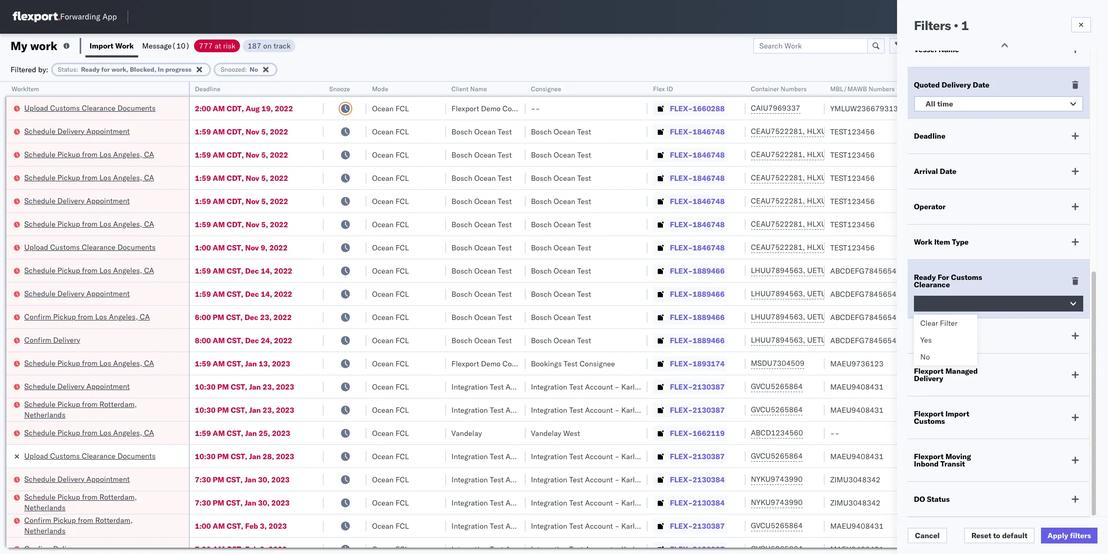 Task type: vqa. For each thing, say whether or not it's contained in the screenshot.
Hlxu6269489,
yes



Task type: locate. For each thing, give the bounding box(es) containing it.
ca for 6th schedule pickup from los angeles, ca button from the bottom
[[144, 150, 154, 159]]

1 1:59 from the top
[[195, 127, 211, 136]]

2023 right 13,
[[272, 359, 290, 368]]

1 horizontal spatial deadline
[[914, 131, 946, 141]]

cdt, for fourth schedule delivery appointment link from the bottom of the page
[[227, 196, 244, 206]]

numbers up 'caiu7969337'
[[781, 85, 807, 93]]

nov for fourth schedule delivery appointment link from the bottom of the page
[[246, 196, 259, 206]]

23, for schedule delivery appointment
[[263, 382, 274, 392]]

los for 1st schedule pickup from los angeles, ca link from the bottom of the page
[[99, 428, 111, 438]]

rotterdam, for 1:00 am cst, feb 3, 2023
[[95, 516, 133, 525]]

2 vertical spatial rotterdam,
[[95, 516, 133, 525]]

no down yes
[[920, 352, 930, 362]]

0 vertical spatial upload customs clearance documents
[[24, 103, 156, 113]]

1 vertical spatial 14,
[[261, 289, 272, 299]]

7:30 down 10:30 pm cst, jan 28, 2023 on the bottom left
[[195, 475, 211, 484]]

1 upload customs clearance documents link from the top
[[24, 103, 156, 113]]

0 vertical spatial 23,
[[260, 313, 272, 322]]

operator down arrival
[[914, 202, 946, 212]]

vandelay west
[[531, 429, 580, 438]]

0 vertical spatial confirm delivery link
[[24, 335, 80, 345]]

1 upload customs clearance documents from the top
[[24, 103, 156, 113]]

jaehyung
[[983, 382, 1014, 392], [983, 429, 1014, 438]]

confirm delivery link down confirm pickup from rotterdam, netherlands
[[24, 544, 80, 554]]

2 test123456 from the top
[[830, 150, 875, 160]]

1 vertical spatial 23,
[[263, 382, 274, 392]]

1 gaurav jawla from the top
[[983, 104, 1027, 113]]

upload customs clearance documents link for 2:00 am cdt, aug 19, 2022
[[24, 103, 156, 113]]

abcdefg78456546 for confirm pickup from los angeles, ca
[[830, 313, 901, 322]]

0 vertical spatial no
[[250, 65, 258, 73]]

0 vertical spatial 10:30 pm cst, jan 23, 2023
[[195, 382, 294, 392]]

14, down 9,
[[261, 266, 272, 276]]

1 vertical spatial upload customs clearance documents button
[[24, 242, 156, 253]]

7:30 pm cst, jan 30, 2023
[[195, 475, 290, 484], [195, 498, 290, 508]]

3 netherlands from the top
[[24, 526, 66, 536]]

gvcu5265864 for confirm pickup from rotterdam, netherlands
[[751, 521, 803, 531]]

0 vertical spatial upload
[[24, 103, 48, 113]]

: for snoozed
[[245, 65, 247, 73]]

14, up "6:00 pm cst, dec 23, 2022"
[[261, 289, 272, 299]]

1 uetu5238478 from the top
[[807, 266, 859, 275]]

2 flex-1846748 from the top
[[670, 150, 725, 160]]

origin
[[1056, 382, 1076, 392]]

1 confirm from the top
[[24, 312, 51, 321]]

cst, up 7:30 am cst, feb 3, 2023
[[227, 521, 243, 531]]

2 vertical spatial netherlands
[[24, 526, 66, 536]]

23, down 13,
[[263, 382, 274, 392]]

1660288
[[693, 104, 725, 113]]

1 schedule pickup from los angeles, ca from the top
[[24, 150, 154, 159]]

2023 right 25,
[[272, 429, 290, 438]]

0 vertical spatial operator
[[983, 85, 1009, 93]]

flex-2130387 for confirm delivery
[[670, 545, 725, 554]]

1 vertical spatial upload
[[24, 242, 48, 252]]

1 horizontal spatial date
[[973, 80, 990, 90]]

2 hlxu8034992 from the top
[[863, 150, 915, 159]]

2130384
[[693, 475, 725, 484], [693, 498, 725, 508]]

0 vertical spatial rotterdam,
[[99, 400, 137, 409]]

1 vertical spatial operator
[[914, 202, 946, 212]]

flex-1660288 button
[[653, 101, 727, 116], [653, 101, 727, 116]]

confirm
[[24, 312, 51, 321], [24, 335, 51, 345], [24, 516, 51, 525], [24, 544, 51, 554]]

track
[[274, 41, 291, 50]]

1 1889466 from the top
[[693, 266, 725, 276]]

1:59 for 1st schedule pickup from los angeles, ca link from the bottom of the page
[[195, 429, 211, 438]]

1 flex-2130387 from the top
[[670, 382, 725, 392]]

5 schedule pickup from los angeles, ca button from the top
[[24, 358, 154, 369]]

23, for confirm pickup from los angeles, ca
[[260, 313, 272, 322]]

numbers up ymluw236679313
[[869, 85, 895, 93]]

test123456 for 2nd schedule pickup from los angeles, ca link from the top of the page
[[830, 173, 875, 183]]

7 am from the top
[[213, 243, 225, 252]]

1 horizontal spatial ready
[[914, 273, 936, 282]]

cst, down 1:00 am cst, feb 3, 2023
[[227, 545, 243, 554]]

gaurav down the quoted delivery date
[[983, 104, 1007, 113]]

schedule pickup from rotterdam, netherlands button for 7:30 pm cst, jan 30, 2023
[[24, 492, 175, 514]]

0 vertical spatial 1:59 am cst, dec 14, 2022
[[195, 266, 292, 276]]

type right the item
[[952, 237, 969, 247]]

5 1846748 from the top
[[693, 220, 725, 229]]

2 am from the top
[[213, 127, 225, 136]]

no up deadline 'button'
[[250, 65, 258, 73]]

confirm delivery down confirm pickup from rotterdam, netherlands
[[24, 544, 80, 554]]

name inside 'button'
[[470, 85, 487, 93]]

1:59 am cst, jan 25, 2023
[[195, 429, 290, 438]]

cst, up 1:00 am cst, feb 3, 2023
[[226, 498, 243, 508]]

schedule delivery appointment button
[[24, 126, 130, 137], [24, 195, 130, 207], [24, 288, 130, 300], [24, 381, 130, 393], [24, 474, 130, 486]]

abcdefg78456546 for confirm delivery
[[830, 336, 901, 345]]

3, down 1:00 am cst, feb 3, 2023
[[260, 545, 267, 554]]

7:30 pm cst, jan 30, 2023 down 10:30 pm cst, jan 28, 2023 on the bottom left
[[195, 475, 290, 484]]

at
[[215, 41, 221, 50]]

upload customs clearance documents link
[[24, 103, 156, 113], [24, 242, 156, 252], [24, 451, 156, 461]]

jaehyung choi - test destination age
[[983, 429, 1108, 438]]

1:59 am cdt, nov 5, 2022 for fourth schedule delivery appointment link from the bottom of the page
[[195, 196, 288, 206]]

pickup for 5th schedule pickup from los angeles, ca button from the bottom of the page
[[57, 173, 80, 182]]

delivery inside flexport managed delivery
[[914, 374, 943, 383]]

1
[[961, 17, 969, 33]]

0 vertical spatial jaehyung
[[983, 382, 1014, 392]]

1 vertical spatial flexport demo consignee
[[452, 359, 538, 368]]

1 vertical spatial 2130384
[[693, 498, 725, 508]]

choi
[[1016, 382, 1032, 392], [1016, 429, 1032, 438]]

upload
[[24, 103, 48, 113], [24, 242, 48, 252], [24, 451, 48, 461]]

1 gaurav from the top
[[983, 104, 1007, 113]]

import down flexport managed delivery
[[946, 409, 969, 419]]

lagerfeld
[[557, 382, 589, 392], [637, 382, 668, 392], [557, 405, 589, 415], [637, 405, 668, 415], [557, 452, 589, 461], [637, 452, 668, 461], [557, 475, 589, 484], [637, 475, 668, 484], [557, 498, 589, 508], [637, 498, 668, 508], [557, 521, 589, 531], [637, 521, 668, 531], [557, 545, 589, 554], [637, 545, 668, 554]]

1 horizontal spatial :
[[245, 65, 247, 73]]

resize handle column header
[[176, 82, 189, 554], [311, 82, 324, 554], [354, 82, 367, 554], [434, 82, 446, 554], [513, 82, 526, 554], [635, 82, 648, 554], [733, 82, 746, 554], [812, 82, 825, 554], [965, 82, 978, 554], [1045, 82, 1057, 554], [1081, 82, 1094, 554]]

0 vertical spatial import
[[90, 41, 113, 50]]

Search Shipments (/) text field
[[906, 9, 1008, 25]]

consignee
[[531, 85, 561, 93], [503, 104, 538, 113], [503, 359, 538, 368], [580, 359, 615, 368]]

2023 down 28,
[[271, 475, 290, 484]]

3 upload from the top
[[24, 451, 48, 461]]

netherlands inside confirm pickup from rotterdam, netherlands
[[24, 526, 66, 536]]

1 3, from the top
[[260, 521, 267, 531]]

3 upload customs clearance documents link from the top
[[24, 451, 156, 461]]

1 test123456 from the top
[[830, 127, 875, 136]]

0 vertical spatial 30,
[[258, 475, 270, 484]]

exception type
[[914, 331, 968, 341]]

0 horizontal spatial import
[[90, 41, 113, 50]]

2130387 for schedule pickup from rotterdam, netherlands
[[693, 405, 725, 415]]

confirm delivery button down confirm pickup from los angeles, ca button
[[24, 335, 80, 346]]

5 resize handle column header from the left
[[513, 82, 526, 554]]

pickup for fourth schedule pickup from los angeles, ca button from the bottom of the page
[[57, 219, 80, 229]]

3 schedule pickup from los angeles, ca link from the top
[[24, 219, 154, 229]]

upload for 2:00 am cdt, aug 19, 2022
[[24, 103, 48, 113]]

from for confirm pickup from rotterdam, netherlands link
[[78, 516, 93, 525]]

ocean fcl
[[372, 104, 409, 113], [372, 127, 409, 136], [372, 150, 409, 160], [372, 173, 409, 183], [372, 196, 409, 206], [372, 220, 409, 229], [372, 243, 409, 252], [372, 266, 409, 276], [372, 289, 409, 299], [372, 313, 409, 322], [372, 336, 409, 345], [372, 359, 409, 368], [372, 382, 409, 392], [372, 405, 409, 415], [372, 429, 409, 438], [372, 452, 409, 461], [372, 475, 409, 484], [372, 498, 409, 508], [372, 521, 409, 531], [372, 545, 409, 554]]

batch
[[1049, 41, 1069, 50]]

dec left "24,"
[[245, 336, 259, 345]]

schedule for 2nd schedule pickup from los angeles, ca link from the top of the page
[[24, 173, 55, 182]]

lhuu7894563, for schedule delivery appointment
[[751, 289, 805, 299]]

date right arrival
[[940, 167, 957, 176]]

flex-2130387 for confirm pickup from rotterdam, netherlands
[[670, 521, 725, 531]]

gaurav down all time button
[[983, 150, 1007, 160]]

id
[[667, 85, 673, 93]]

workitem button
[[6, 83, 178, 93]]

flex id
[[653, 85, 673, 93]]

schedule for 1st schedule pickup from los angeles, ca link from the bottom of the page
[[24, 428, 55, 438]]

1 vertical spatial confirm delivery button
[[24, 544, 80, 554]]

cst, up "6:00 pm cst, dec 23, 2022"
[[227, 289, 243, 299]]

flexport demo consignee for --
[[452, 104, 538, 113]]

1 vertical spatial upload customs clearance documents link
[[24, 242, 156, 252]]

2 appointment from the top
[[86, 196, 130, 205]]

customs inside ready for customs clearance
[[951, 273, 982, 282]]

4 flex-1889466 from the top
[[670, 336, 725, 345]]

mbl/mawb numbers button
[[825, 83, 967, 93]]

1 horizontal spatial name
[[939, 45, 959, 54]]

4 gvcu5265864 from the top
[[751, 521, 803, 531]]

schedule delivery appointment
[[24, 126, 130, 136], [24, 196, 130, 205], [24, 289, 130, 298], [24, 382, 130, 391], [24, 474, 130, 484]]

workitem
[[12, 85, 39, 93]]

1 vertical spatial deadline
[[914, 131, 946, 141]]

jan up 1:00 am cst, feb 3, 2023
[[245, 498, 256, 508]]

cst, up 8:00 am cst, dec 24, 2022
[[226, 313, 243, 322]]

flexport demo consignee
[[452, 104, 538, 113], [452, 359, 538, 368]]

hlxu6269489, for 5th schedule delivery appointment link from the bottom
[[807, 127, 861, 136]]

0 vertical spatial feb
[[245, 521, 258, 531]]

0 vertical spatial --
[[531, 104, 540, 113]]

ocean
[[372, 104, 394, 113], [372, 127, 394, 136], [474, 127, 496, 136], [554, 127, 575, 136], [372, 150, 394, 160], [474, 150, 496, 160], [554, 150, 575, 160], [372, 173, 394, 183], [474, 173, 496, 183], [554, 173, 575, 183], [372, 196, 394, 206], [474, 196, 496, 206], [554, 196, 575, 206], [372, 220, 394, 229], [474, 220, 496, 229], [554, 220, 575, 229], [372, 243, 394, 252], [474, 243, 496, 252], [554, 243, 575, 252], [372, 266, 394, 276], [474, 266, 496, 276], [554, 266, 575, 276], [372, 289, 394, 299], [474, 289, 496, 299], [554, 289, 575, 299], [372, 313, 394, 322], [474, 313, 496, 322], [554, 313, 575, 322], [372, 336, 394, 345], [474, 336, 496, 345], [554, 336, 575, 345], [372, 359, 394, 368], [372, 382, 394, 392], [372, 405, 394, 415], [372, 429, 394, 438], [372, 452, 394, 461], [372, 475, 394, 484], [372, 498, 394, 508], [372, 521, 394, 531], [372, 545, 394, 554]]

1 vertical spatial upload customs clearance documents
[[24, 242, 156, 252]]

status right the 'by:'
[[58, 65, 76, 73]]

1 2130387 from the top
[[693, 382, 725, 392]]

0 horizontal spatial status
[[58, 65, 76, 73]]

1 vertical spatial documents
[[117, 242, 156, 252]]

name
[[939, 45, 959, 54], [470, 85, 487, 93]]

name right vessel
[[939, 45, 959, 54]]

2 vertical spatial 23,
[[263, 405, 274, 415]]

upload for 1:00 am cst, nov 9, 2022
[[24, 242, 48, 252]]

1 vertical spatial confirm delivery link
[[24, 544, 80, 554]]

1 resize handle column header from the left
[[176, 82, 189, 554]]

9 resize handle column header from the left
[[965, 82, 978, 554]]

0 vertical spatial jawla
[[1009, 104, 1027, 113]]

clearance
[[82, 103, 116, 113], [82, 242, 116, 252], [914, 280, 950, 290], [82, 451, 116, 461]]

status right do
[[927, 495, 950, 504]]

jan left 28,
[[249, 452, 261, 461]]

2 demo from the top
[[481, 359, 501, 368]]

reset
[[972, 531, 992, 541]]

0 horizontal spatial name
[[470, 85, 487, 93]]

confirm delivery down confirm pickup from los angeles, ca button
[[24, 335, 80, 345]]

ca inside the confirm pickup from los angeles, ca link
[[140, 312, 150, 321]]

hlxu6269489, for fourth schedule delivery appointment link from the bottom of the page
[[807, 196, 861, 206]]

3 ceau7522281, hlxu6269489, hlxu8034992 from the top
[[751, 173, 915, 183]]

0 vertical spatial nyku9743990
[[751, 475, 803, 484]]

0 vertical spatial deadline
[[195, 85, 220, 93]]

gvcu5265864 for confirm delivery
[[751, 544, 803, 554]]

schedule delivery appointment link for 1:59
[[24, 288, 130, 299]]

2 numbers from the left
[[869, 85, 895, 93]]

4 1846748 from the top
[[693, 196, 725, 206]]

schedule pickup from rotterdam, netherlands button
[[24, 399, 175, 421], [24, 492, 175, 514]]

0 vertical spatial confirm delivery
[[24, 335, 80, 345]]

choi down jaehyung choi - test origin agent
[[1016, 429, 1032, 438]]

23, up "24,"
[[260, 313, 272, 322]]

0 vertical spatial 2130384
[[693, 475, 725, 484]]

2 1:59 am cst, dec 14, 2022 from the top
[[195, 289, 292, 299]]

1 vertical spatial import
[[946, 409, 969, 419]]

7 schedule from the top
[[24, 289, 55, 298]]

13 ocean fcl from the top
[[372, 382, 409, 392]]

7:30 pm cst, jan 30, 2023 up 1:00 am cst, feb 3, 2023
[[195, 498, 290, 508]]

import work
[[90, 41, 134, 50]]

app
[[102, 12, 117, 22]]

6 ceau7522281, hlxu6269489, hlxu8034992 from the top
[[751, 243, 915, 252]]

ca for 4th schedule pickup from los angeles, ca button
[[144, 266, 154, 275]]

work up status : ready for work, blocked, in progress
[[115, 41, 134, 50]]

angeles, for 1st schedule pickup from los angeles, ca link from the bottom of the page
[[113, 428, 142, 438]]

bosch
[[452, 127, 472, 136], [531, 127, 552, 136], [452, 150, 472, 160], [531, 150, 552, 160], [452, 173, 472, 183], [531, 173, 552, 183], [452, 196, 472, 206], [531, 196, 552, 206], [452, 220, 472, 229], [531, 220, 552, 229], [452, 243, 472, 252], [531, 243, 552, 252], [452, 266, 472, 276], [531, 266, 552, 276], [452, 289, 472, 299], [531, 289, 552, 299], [452, 313, 472, 322], [531, 313, 552, 322], [452, 336, 472, 345], [531, 336, 552, 345]]

2023 up 7:30 am cst, feb 3, 2023
[[269, 521, 287, 531]]

los for 1st schedule pickup from los angeles, ca link from the top of the page
[[99, 150, 111, 159]]

choi for destination
[[1016, 429, 1032, 438]]

confirm delivery
[[24, 335, 80, 345], [24, 544, 80, 554]]

0 vertical spatial zimu3048342
[[830, 475, 881, 484]]

3 confirm from the top
[[24, 516, 51, 525]]

1 vertical spatial 10:30 pm cst, jan 23, 2023
[[195, 405, 294, 415]]

9,
[[261, 243, 268, 252]]

13,
[[259, 359, 270, 368]]

15 ocean fcl from the top
[[372, 429, 409, 438]]

dec for confirm pickup from los angeles, ca
[[245, 313, 258, 322]]

1:59 for third schedule pickup from los angeles, ca link from the bottom of the page
[[195, 266, 211, 276]]

2 vertical spatial documents
[[117, 451, 156, 461]]

1 vertical spatial jaehyung
[[983, 429, 1014, 438]]

cdt, for 5th schedule delivery appointment link from the bottom
[[227, 127, 244, 136]]

1 horizontal spatial operator
[[983, 85, 1009, 93]]

5 ocean fcl from the top
[[372, 196, 409, 206]]

5, for 5th schedule delivery appointment link from the bottom
[[261, 127, 268, 136]]

1 schedule pickup from rotterdam, netherlands link from the top
[[24, 399, 175, 420]]

flexport. image
[[13, 12, 60, 22]]

0 vertical spatial name
[[939, 45, 959, 54]]

name right client
[[470, 85, 487, 93]]

pm down 10:30 pm cst, jan 28, 2023 on the bottom left
[[213, 475, 224, 484]]

1 schedule pickup from rotterdam, netherlands from the top
[[24, 400, 137, 420]]

flexport demo consignee for bookings test consignee
[[452, 359, 538, 368]]

1 vertical spatial 1:59 am cst, dec 14, 2022
[[195, 289, 292, 299]]

0 vertical spatial 7:30
[[195, 475, 211, 484]]

0 vertical spatial gaurav jawla
[[983, 104, 1027, 113]]

upload customs clearance documents link for 1:00 am cst, nov 9, 2022
[[24, 242, 156, 252]]

10:30 up 1:59 am cst, jan 25, 2023
[[195, 405, 216, 415]]

flex
[[653, 85, 665, 93]]

4 schedule delivery appointment link from the top
[[24, 381, 130, 392]]

30, down 28,
[[258, 475, 270, 484]]

filters
[[914, 17, 951, 33]]

type
[[952, 237, 969, 247], [951, 331, 968, 341]]

dec up 8:00 am cst, dec 24, 2022
[[245, 313, 258, 322]]

3,
[[260, 521, 267, 531], [260, 545, 267, 554]]

from inside confirm pickup from rotterdam, netherlands
[[78, 516, 93, 525]]

deadline down all
[[914, 131, 946, 141]]

10:30 down 1:59 am cst, jan 13, 2023
[[195, 382, 216, 392]]

mbl/mawb
[[830, 85, 867, 93]]

date up all time button
[[973, 80, 990, 90]]

flexport moving inbond transit
[[914, 452, 971, 469]]

1 vertical spatial 30,
[[258, 498, 270, 508]]

1 vertical spatial work
[[914, 237, 933, 247]]

flex-1846748 for 1st schedule pickup from los angeles, ca link from the top of the page
[[670, 150, 725, 160]]

forwarding app link
[[13, 12, 117, 22]]

schedule pickup from rotterdam, netherlands link for 10:30
[[24, 399, 175, 420]]

3 schedule delivery appointment button from the top
[[24, 288, 130, 300]]

8 ocean fcl from the top
[[372, 266, 409, 276]]

0 vertical spatial type
[[952, 237, 969, 247]]

work left the item
[[914, 237, 933, 247]]

feb for 1:00 am cst, feb 3, 2023
[[245, 521, 258, 531]]

angeles, inside button
[[109, 312, 138, 321]]

maeu9408431 for schedule pickup from rotterdam, netherlands
[[830, 405, 884, 415]]

import inside button
[[90, 41, 113, 50]]

1 vertical spatial name
[[470, 85, 487, 93]]

1:59 am cst, dec 14, 2022 down 1:00 am cst, nov 9, 2022
[[195, 266, 292, 276]]

0 vertical spatial netherlands
[[24, 410, 66, 420]]

2 vertical spatial upload
[[24, 451, 48, 461]]

1 horizontal spatial --
[[830, 429, 840, 438]]

flex-1660288
[[670, 104, 725, 113]]

nov for 5th schedule delivery appointment link from the bottom
[[246, 127, 259, 136]]

16 ocean fcl from the top
[[372, 452, 409, 461]]

6 1846748 from the top
[[693, 243, 725, 252]]

documents for 1:00 am cst, nov 9, 2022
[[117, 242, 156, 252]]

0 vertical spatial 3,
[[260, 521, 267, 531]]

1 vertical spatial ready
[[914, 273, 936, 282]]

10:30 pm cst, jan 23, 2023 up 1:59 am cst, jan 25, 2023
[[195, 405, 294, 415]]

flex-1846748 for 5th schedule delivery appointment link from the bottom
[[670, 127, 725, 136]]

cst, down 1:59 am cst, jan 13, 2023
[[231, 382, 247, 392]]

5, for 1st schedule pickup from los angeles, ca link from the top of the page
[[261, 150, 268, 160]]

777
[[199, 41, 213, 50]]

choi left the origin
[[1016, 382, 1032, 392]]

1:59 am cst, dec 14, 2022 up "6:00 pm cst, dec 23, 2022"
[[195, 289, 292, 299]]

7 fcl from the top
[[396, 243, 409, 252]]

1 1:59 am cst, dec 14, 2022 from the top
[[195, 266, 292, 276]]

flex-1889466 for confirm delivery
[[670, 336, 725, 345]]

3 schedule pickup from los angeles, ca button from the top
[[24, 219, 154, 230]]

work
[[30, 38, 57, 53]]

dec up "6:00 pm cst, dec 23, 2022"
[[245, 289, 259, 299]]

1:00 am cst, feb 3, 2023
[[195, 521, 287, 531]]

1 horizontal spatial status
[[927, 495, 950, 504]]

1 vertical spatial zimu3048342
[[830, 498, 881, 508]]

0 vertical spatial flex-2130384
[[670, 475, 725, 484]]

test123456 for 1st schedule pickup from los angeles, ca link from the top of the page
[[830, 150, 875, 160]]

-
[[531, 104, 536, 113], [536, 104, 540, 113], [535, 382, 540, 392], [615, 382, 620, 392], [1034, 382, 1038, 392], [535, 405, 540, 415], [615, 405, 620, 415], [830, 429, 835, 438], [835, 429, 840, 438], [1034, 429, 1038, 438], [535, 452, 540, 461], [615, 452, 620, 461], [535, 475, 540, 484], [615, 475, 620, 484], [535, 498, 540, 508], [615, 498, 620, 508], [535, 521, 540, 531], [615, 521, 620, 531], [535, 545, 540, 554], [615, 545, 620, 554]]

confirm delivery link down confirm pickup from los angeles, ca button
[[24, 335, 80, 345]]

4 uetu5238478 from the top
[[807, 335, 859, 345]]

pm down 1:59 am cst, jan 25, 2023
[[217, 452, 229, 461]]

schedule delivery appointment button for 7:30 pm cst, jan 30, 2023
[[24, 474, 130, 486]]

1 vertical spatial gaurav
[[983, 150, 1007, 160]]

2 gvcu5265864 from the top
[[751, 405, 803, 415]]

1 vandelay from the left
[[452, 429, 482, 438]]

schedule pickup from rotterdam, netherlands
[[24, 400, 137, 420], [24, 492, 137, 512]]

7 ocean fcl from the top
[[372, 243, 409, 252]]

schedule for fourth schedule pickup from los angeles, ca link from the bottom of the page
[[24, 219, 55, 229]]

30, up 1:00 am cst, feb 3, 2023
[[258, 498, 270, 508]]

import work button
[[85, 34, 138, 57]]

4 hlxu8034992 from the top
[[863, 196, 915, 206]]

1 5, from the top
[[261, 127, 268, 136]]

hlxu8034992
[[863, 127, 915, 136], [863, 150, 915, 159], [863, 173, 915, 183], [863, 196, 915, 206], [863, 219, 915, 229], [863, 243, 915, 252]]

2 1846748 from the top
[[693, 150, 725, 160]]

187 on track
[[248, 41, 291, 50]]

4 schedule delivery appointment button from the top
[[24, 381, 130, 393]]

6 schedule from the top
[[24, 266, 55, 275]]

deadline
[[195, 85, 220, 93], [914, 131, 946, 141]]

5 appointment from the top
[[86, 474, 130, 484]]

10 am from the top
[[213, 336, 225, 345]]

cst, down 1:59 am cst, jan 25, 2023
[[231, 452, 247, 461]]

1 vertical spatial choi
[[1016, 429, 1032, 438]]

11 schedule from the top
[[24, 428, 55, 438]]

0 horizontal spatial deadline
[[195, 85, 220, 93]]

5 am from the top
[[213, 196, 225, 206]]

10 flex- from the top
[[670, 313, 693, 322]]

operator up all time button
[[983, 85, 1009, 93]]

schedule for schedule delivery appointment link related to 1:59
[[24, 289, 55, 298]]

customs inside flexport import customs
[[914, 417, 945, 426]]

2023 right 28,
[[276, 452, 294, 461]]

resize handle column header for workitem
[[176, 82, 189, 554]]

1 vertical spatial nyku9743990
[[751, 498, 803, 507]]

pm right 6:00
[[213, 313, 224, 322]]

date
[[973, 80, 990, 90], [940, 167, 957, 176]]

schedule pickup from los angeles, ca
[[24, 150, 154, 159], [24, 173, 154, 182], [24, 219, 154, 229], [24, 266, 154, 275], [24, 358, 154, 368], [24, 428, 154, 438]]

demo
[[481, 104, 501, 113], [481, 359, 501, 368]]

2 vertical spatial upload customs clearance documents
[[24, 451, 156, 461]]

upload customs clearance documents
[[24, 103, 156, 113], [24, 242, 156, 252], [24, 451, 156, 461]]

cdt,
[[227, 104, 244, 113], [227, 127, 244, 136], [227, 150, 244, 160], [227, 173, 244, 183], [227, 196, 244, 206], [227, 220, 244, 229]]

0 vertical spatial schedule pickup from rotterdam, netherlands button
[[24, 399, 175, 421]]

customs
[[50, 103, 80, 113], [50, 242, 80, 252], [951, 273, 982, 282], [914, 417, 945, 426], [50, 451, 80, 461]]

6 cdt, from the top
[[227, 220, 244, 229]]

jawla for test123456
[[1009, 150, 1027, 160]]

0 vertical spatial 14,
[[261, 266, 272, 276]]

appointment for 1:59 am cst, dec 14, 2022
[[86, 289, 130, 298]]

1 ceau7522281, hlxu6269489, hlxu8034992 from the top
[[751, 127, 915, 136]]

14 fcl from the top
[[396, 405, 409, 415]]

2 documents from the top
[[117, 242, 156, 252]]

1 horizontal spatial work
[[914, 237, 933, 247]]

4 ceau7522281, hlxu6269489, hlxu8034992 from the top
[[751, 196, 915, 206]]

7:30 up 1:00 am cst, feb 3, 2023
[[195, 498, 211, 508]]

import up for
[[90, 41, 113, 50]]

5, for 2nd schedule pickup from los angeles, ca link from the top of the page
[[261, 173, 268, 183]]

1 vertical spatial netherlands
[[24, 503, 66, 512]]

confirm delivery link
[[24, 335, 80, 345], [24, 544, 80, 554]]

1 vertical spatial 7:30
[[195, 498, 211, 508]]

3, for 1:00 am cst, feb 3, 2023
[[260, 521, 267, 531]]

type down filter
[[951, 331, 968, 341]]

: up workitem button
[[76, 65, 78, 73]]

1 appointment from the top
[[86, 126, 130, 136]]

0 vertical spatial ready
[[81, 65, 100, 73]]

pickup for fifth schedule pickup from los angeles, ca button from the top of the page
[[57, 358, 80, 368]]

jaehyung choi - test origin agent
[[983, 382, 1098, 392]]

10:30 pm cst, jan 23, 2023 down 1:59 am cst, jan 13, 2023
[[195, 382, 294, 392]]

3 flex- from the top
[[670, 150, 693, 160]]

ceau7522281, hlxu6269489, hlxu8034992 for 2nd schedule pickup from los angeles, ca link from the top of the page
[[751, 173, 915, 183]]

cst, down 8:00 am cst, dec 24, 2022
[[227, 359, 243, 368]]

ca for first schedule pickup from los angeles, ca button from the bottom
[[144, 428, 154, 438]]

2022
[[275, 104, 293, 113], [270, 127, 288, 136], [270, 150, 288, 160], [270, 173, 288, 183], [270, 196, 288, 206], [270, 220, 288, 229], [269, 243, 288, 252], [274, 266, 292, 276], [274, 289, 292, 299], [273, 313, 292, 322], [274, 336, 292, 345]]

1 horizontal spatial numbers
[[869, 85, 895, 93]]

confirm pickup from rotterdam, netherlands link
[[24, 515, 175, 536]]

23,
[[260, 313, 272, 322], [263, 382, 274, 392], [263, 405, 274, 415]]

1 vertical spatial feb
[[245, 545, 258, 554]]

ceau7522281, for 1st schedule pickup from los angeles, ca link from the top of the page
[[751, 150, 805, 159]]

0 vertical spatial choi
[[1016, 382, 1032, 392]]

jan left 25,
[[245, 429, 257, 438]]

feb down 1:00 am cst, feb 3, 2023
[[245, 545, 258, 554]]

4 schedule from the top
[[24, 196, 55, 205]]

all time button
[[914, 96, 1083, 112]]

cancel button
[[908, 528, 947, 544]]

mode
[[372, 85, 388, 93]]

0 vertical spatial schedule pickup from rotterdam, netherlands
[[24, 400, 137, 420]]

0 horizontal spatial operator
[[914, 202, 946, 212]]

2 schedule pickup from rotterdam, netherlands button from the top
[[24, 492, 175, 514]]

2 flex-2130387 from the top
[[670, 405, 725, 415]]

angeles, for 1st schedule pickup from los angeles, ca link from the top of the page
[[113, 150, 142, 159]]

2 2130384 from the top
[[693, 498, 725, 508]]

0 vertical spatial work
[[115, 41, 134, 50]]

los inside button
[[95, 312, 107, 321]]

consignee inside button
[[531, 85, 561, 93]]

flex-1893174 button
[[653, 356, 727, 371], [653, 356, 727, 371]]

5 fcl from the top
[[396, 196, 409, 206]]

11 resize handle column header from the left
[[1081, 82, 1094, 554]]

6 flex-1846748 from the top
[[670, 243, 725, 252]]

flex-2130387 for schedule pickup from rotterdam, netherlands
[[670, 405, 725, 415]]

0 horizontal spatial date
[[940, 167, 957, 176]]

from inside the confirm pickup from los angeles, ca link
[[78, 312, 93, 321]]

6 test123456 from the top
[[830, 243, 875, 252]]

0 vertical spatial schedule pickup from rotterdam, netherlands link
[[24, 399, 175, 420]]

0 horizontal spatial numbers
[[781, 85, 807, 93]]

7:30 for schedule pickup from rotterdam, netherlands
[[195, 498, 211, 508]]

confirm delivery button down confirm pickup from rotterdam, netherlands
[[24, 544, 80, 554]]

progress
[[165, 65, 192, 73]]

1 vertical spatial 1:00
[[195, 521, 211, 531]]

0 vertical spatial 7:30 pm cst, jan 30, 2023
[[195, 475, 290, 484]]

pickup for 6th schedule pickup from los angeles, ca button from the bottom
[[57, 150, 80, 159]]

1662119
[[693, 429, 725, 438]]

schedule for fourth schedule delivery appointment link from the bottom of the page
[[24, 196, 55, 205]]

14 flex- from the top
[[670, 405, 693, 415]]

feb up 7:30 am cst, feb 3, 2023
[[245, 521, 258, 531]]

schedule delivery appointment link for 10:30
[[24, 381, 130, 392]]

in
[[158, 65, 164, 73]]

flex-1846748 for 2nd schedule pickup from los angeles, ca link from the top of the page
[[670, 173, 725, 183]]

3 gvcu5265864 from the top
[[751, 452, 803, 461]]

2023 down 1:00 am cst, feb 3, 2023
[[269, 545, 287, 554]]

rotterdam, inside confirm pickup from rotterdam, netherlands
[[95, 516, 133, 525]]

7:30 down 1:00 am cst, feb 3, 2023
[[195, 545, 211, 554]]

nov for 2nd schedule pickup from los angeles, ca link from the top of the page
[[246, 173, 259, 183]]

gvcu5265864
[[751, 382, 803, 391], [751, 405, 803, 415], [751, 452, 803, 461], [751, 521, 803, 531], [751, 544, 803, 554]]

zimu3048342
[[830, 475, 881, 484], [830, 498, 881, 508]]

schedule pickup from rotterdam, netherlands link for 7:30
[[24, 492, 175, 513]]

2 2130387 from the top
[[693, 405, 725, 415]]

1 vertical spatial schedule pickup from rotterdam, netherlands link
[[24, 492, 175, 513]]

work
[[115, 41, 134, 50], [914, 237, 933, 247]]

3 uetu5238478 from the top
[[807, 312, 859, 322]]

maeu9408431
[[830, 382, 884, 392], [830, 405, 884, 415], [830, 452, 884, 461], [830, 521, 884, 531], [830, 545, 884, 554]]

0 vertical spatial 1:00
[[195, 243, 211, 252]]

risk
[[223, 41, 235, 50]]

los
[[99, 150, 111, 159], [99, 173, 111, 182], [99, 219, 111, 229], [99, 266, 111, 275], [95, 312, 107, 321], [99, 358, 111, 368], [99, 428, 111, 438]]

5 cdt, from the top
[[227, 196, 244, 206]]

2:00 am cdt, aug 19, 2022
[[195, 104, 293, 113]]

netherlands for 10:30
[[24, 410, 66, 420]]

: up deadline 'button'
[[245, 65, 247, 73]]

pickup inside confirm pickup from rotterdam, netherlands
[[53, 516, 76, 525]]

list box
[[914, 315, 977, 366]]

0 vertical spatial flexport demo consignee
[[452, 104, 538, 113]]

3, up 7:30 am cst, feb 3, 2023
[[260, 521, 267, 531]]

4 1889466 from the top
[[693, 336, 725, 345]]

10:30 down 1:59 am cst, jan 25, 2023
[[195, 452, 216, 461]]

arrival date
[[914, 167, 957, 176]]

0 vertical spatial 10:30
[[195, 382, 216, 392]]

0 horizontal spatial no
[[250, 65, 258, 73]]

18 ocean fcl from the top
[[372, 498, 409, 508]]

1 schedule pickup from rotterdam, netherlands button from the top
[[24, 399, 175, 421]]

1 vertical spatial rotterdam,
[[99, 492, 137, 502]]

1 vertical spatial schedule pickup from rotterdam, netherlands
[[24, 492, 137, 512]]

flexport inside flexport moving inbond transit
[[914, 452, 944, 462]]

23, up 25,
[[263, 405, 274, 415]]

1 vertical spatial 3,
[[260, 545, 267, 554]]

deadline up 2:00
[[195, 85, 220, 93]]

flex-1889466 for confirm pickup from los angeles, ca
[[670, 313, 725, 322]]

apply filters button
[[1041, 528, 1098, 544]]

moving
[[946, 452, 971, 462]]



Task type: describe. For each thing, give the bounding box(es) containing it.
6:00
[[195, 313, 211, 322]]

agent
[[1078, 382, 1098, 392]]

8 flex- from the top
[[670, 266, 693, 276]]

4 schedule pickup from los angeles, ca link from the top
[[24, 265, 154, 276]]

filtered by:
[[11, 65, 48, 74]]

caiu7969337
[[751, 103, 800, 113]]

7 1:59 from the top
[[195, 289, 211, 299]]

1:59 for fourth schedule delivery appointment link from the bottom of the page
[[195, 196, 211, 206]]

gaurav for ymluw236679313
[[983, 104, 1007, 113]]

3 documents from the top
[[117, 451, 156, 461]]

20 flex- from the top
[[670, 545, 693, 554]]

work item type
[[914, 237, 969, 247]]

bookings
[[531, 359, 562, 368]]

schedule for third schedule pickup from los angeles, ca link from the bottom of the page
[[24, 266, 55, 275]]

for
[[101, 65, 110, 73]]

4 confirm from the top
[[24, 544, 51, 554]]

upload customs clearance documents button for 2:00 am cdt, aug 19, 2022
[[24, 103, 156, 114]]

pickup for 4th schedule pickup from los angeles, ca button
[[57, 266, 80, 275]]

3, for 7:30 am cst, feb 3, 2023
[[260, 545, 267, 554]]

1 schedule delivery appointment button from the top
[[24, 126, 130, 137]]

resize handle column header for consignee
[[635, 82, 648, 554]]

omkar savant
[[983, 313, 1030, 322]]

1:59 am cdt, nov 5, 2022 for 1st schedule pickup from los angeles, ca link from the top of the page
[[195, 150, 288, 160]]

7 flex- from the top
[[670, 243, 693, 252]]

5 1:59 from the top
[[195, 220, 211, 229]]

2130387 for confirm pickup from rotterdam, netherlands
[[693, 521, 725, 531]]

gaurav jawla for test123456
[[983, 150, 1027, 160]]

resize handle column header for mbl/mawb numbers
[[965, 82, 978, 554]]

1 abcdefg78456546 from the top
[[830, 266, 901, 276]]

6 hlxu6269489, from the top
[[807, 243, 861, 252]]

1 schedule delivery appointment link from the top
[[24, 126, 130, 136]]

do
[[914, 495, 925, 504]]

resize handle column header for deadline
[[311, 82, 324, 554]]

lhuu7894563, uetu5238478 for confirm pickup from los angeles, ca
[[751, 312, 859, 322]]

omkar
[[983, 313, 1005, 322]]

1 7:30 from the top
[[195, 475, 211, 484]]

5 1:59 am cdt, nov 5, 2022 from the top
[[195, 220, 288, 229]]

west
[[563, 429, 580, 438]]

all time
[[926, 99, 953, 109]]

15 flex- from the top
[[670, 429, 693, 438]]

apply filters
[[1048, 531, 1091, 541]]

hlxu8034992 for fourth schedule delivery appointment link from the bottom of the page
[[863, 196, 915, 206]]

6 schedule pickup from los angeles, ca link from the top
[[24, 428, 154, 438]]

1 flex- from the top
[[670, 104, 693, 113]]

los for third schedule pickup from los angeles, ca link from the bottom of the page
[[99, 266, 111, 275]]

quoted
[[914, 80, 940, 90]]

1 schedule pickup from los angeles, ca link from the top
[[24, 149, 154, 160]]

rotterdam, for 10:30 pm cst, jan 23, 2023
[[99, 400, 137, 409]]

9 fcl from the top
[[396, 289, 409, 299]]

4 schedule pickup from los angeles, ca from the top
[[24, 266, 154, 275]]

flex id button
[[648, 83, 735, 93]]

ceau7522281, for fourth schedule delivery appointment link from the bottom of the page
[[751, 196, 805, 206]]

5, for fourth schedule delivery appointment link from the bottom of the page
[[261, 196, 268, 206]]

13 fcl from the top
[[396, 382, 409, 392]]

gvcu5265864 for schedule pickup from rotterdam, netherlands
[[751, 405, 803, 415]]

vandelay for vandelay
[[452, 429, 482, 438]]

from for third schedule pickup from los angeles, ca link from the bottom of the page
[[82, 266, 98, 275]]

12 am from the top
[[213, 429, 225, 438]]

17 fcl from the top
[[396, 475, 409, 484]]

16 flex- from the top
[[670, 452, 693, 461]]

filtered
[[11, 65, 36, 74]]

ceau7522281, hlxu6269489, hlxu8034992 for fourth schedule delivery appointment link from the bottom of the page
[[751, 196, 915, 206]]

ymluw236679313
[[830, 104, 898, 113]]

11 flex- from the top
[[670, 336, 693, 345]]

2 schedule delivery appointment from the top
[[24, 196, 130, 205]]

9 am from the top
[[213, 289, 225, 299]]

1 lhuu7894563, uetu5238478 from the top
[[751, 266, 859, 275]]

resize handle column header for mode
[[434, 82, 446, 554]]

forwarding app
[[60, 12, 117, 22]]

all
[[926, 99, 936, 109]]

6 hlxu8034992 from the top
[[863, 243, 915, 252]]

1 vertical spatial type
[[951, 331, 968, 341]]

8 am from the top
[[213, 266, 225, 276]]

13 flex- from the top
[[670, 382, 693, 392]]

import inside flexport import customs
[[946, 409, 969, 419]]

maeu9408431 for confirm delivery
[[830, 545, 884, 554]]

9 flex- from the top
[[670, 289, 693, 299]]

3 schedule pickup from los angeles, ca from the top
[[24, 219, 154, 229]]

jan down 13,
[[249, 382, 261, 392]]

Search Work text field
[[753, 38, 868, 54]]

4 flex- from the top
[[670, 173, 693, 183]]

•
[[954, 17, 958, 33]]

jan up 25,
[[249, 405, 261, 415]]

los for fourth schedule pickup from los angeles, ca link from the bottom of the page
[[99, 219, 111, 229]]

cst, down 1:00 am cst, nov 9, 2022
[[227, 266, 243, 276]]

2 confirm from the top
[[24, 335, 51, 345]]

2023 down 1:59 am cst, jan 13, 2023
[[276, 382, 294, 392]]

angeles, for second schedule pickup from los angeles, ca link from the bottom of the page
[[113, 358, 142, 368]]

transit
[[941, 459, 965, 469]]

0 vertical spatial date
[[973, 80, 990, 90]]

name for client name
[[470, 85, 487, 93]]

28,
[[263, 452, 274, 461]]

angeles, for fourth schedule pickup from los angeles, ca link from the bottom of the page
[[113, 219, 142, 229]]

cst, up 1:59 am cst, jan 13, 2023
[[227, 336, 243, 345]]

reset to default button
[[964, 528, 1035, 544]]

maeu9408431 for confirm pickup from rotterdam, netherlands
[[830, 521, 884, 531]]

from for fourth schedule pickup from los angeles, ca link from the bottom of the page
[[82, 219, 98, 229]]

1 zimu3048342 from the top
[[830, 475, 881, 484]]

pm down 1:59 am cst, jan 13, 2023
[[217, 382, 229, 392]]

13 schedule from the top
[[24, 492, 55, 502]]

work,
[[111, 65, 128, 73]]

1 flex-2130384 from the top
[[670, 475, 725, 484]]

confirm inside confirm pickup from rotterdam, netherlands
[[24, 516, 51, 525]]

ca for fifth schedule pickup from los angeles, ca button from the top of the page
[[144, 358, 154, 368]]

dec down 1:00 am cst, nov 9, 2022
[[245, 266, 259, 276]]

1 lhuu7894563, from the top
[[751, 266, 805, 275]]

20 ocean fcl from the top
[[372, 545, 409, 554]]

jan left 13,
[[245, 359, 257, 368]]

nov for 1st schedule pickup from los angeles, ca link from the top of the page
[[246, 150, 259, 160]]

ceau7522281, for 2nd schedule pickup from los angeles, ca link from the top of the page
[[751, 173, 805, 183]]

19 fcl from the top
[[396, 521, 409, 531]]

confirm pickup from rotterdam, netherlands
[[24, 516, 133, 536]]

2 confirm delivery link from the top
[[24, 544, 80, 554]]

cst, down 10:30 pm cst, jan 28, 2023 on the bottom left
[[226, 475, 243, 484]]

2 10:30 from the top
[[195, 405, 216, 415]]

savant
[[1007, 313, 1030, 322]]

8:00 am cst, dec 24, 2022
[[195, 336, 292, 345]]

container numbers
[[751, 85, 807, 93]]

action
[[1071, 41, 1095, 50]]

clear filter
[[920, 319, 958, 328]]

1 maeu9408431 from the top
[[830, 382, 884, 392]]

4 ocean fcl from the top
[[372, 173, 409, 183]]

ready inside ready for customs clearance
[[914, 273, 936, 282]]

exception
[[942, 41, 977, 50]]

flex-1889466 for schedule delivery appointment
[[670, 289, 725, 299]]

ready for customs clearance
[[914, 273, 982, 290]]

1 schedule pickup from los angeles, ca button from the top
[[24, 149, 154, 161]]

pm up 1:59 am cst, jan 25, 2023
[[217, 405, 229, 415]]

confirm pickup from rotterdam, netherlands button
[[24, 515, 175, 537]]

lhuu7894563, uetu5238478 for schedule delivery appointment
[[751, 289, 859, 299]]

schedule pickup from rotterdam, netherlands for 7:30 pm cst, jan 30, 2023
[[24, 492, 137, 512]]

jawla for ymluw236679313
[[1009, 104, 1027, 113]]

reset to default
[[972, 531, 1028, 541]]

gaurav for test123456
[[983, 150, 1007, 160]]

1 10:30 pm cst, jan 23, 2023 from the top
[[195, 382, 294, 392]]

list box containing clear filter
[[914, 315, 977, 366]]

25,
[[259, 429, 270, 438]]

1 confirm delivery button from the top
[[24, 335, 80, 346]]

managed
[[946, 367, 978, 376]]

test123456 for fourth schedule delivery appointment link from the bottom of the page
[[830, 196, 875, 206]]

1 vertical spatial status
[[927, 495, 950, 504]]

arrival
[[914, 167, 938, 176]]

20 fcl from the top
[[396, 545, 409, 554]]

pickup for 10:30 pm cst, jan 23, 2023's schedule pickup from rotterdam, netherlands 'button'
[[57, 400, 80, 409]]

hlxu8034992 for 1st schedule pickup from los angeles, ca link from the top of the page
[[863, 150, 915, 159]]

dec for confirm delivery
[[245, 336, 259, 345]]

yes
[[920, 335, 932, 345]]

3 am from the top
[[213, 150, 225, 160]]

jaehyung for jaehyung choi - test destination age
[[983, 429, 1014, 438]]

15 fcl from the top
[[396, 429, 409, 438]]

5 5, from the top
[[261, 220, 268, 229]]

mode button
[[367, 83, 436, 93]]

aug
[[246, 104, 260, 113]]

0 horizontal spatial --
[[531, 104, 540, 113]]

10:30 pm cst, jan 28, 2023
[[195, 452, 294, 461]]

filter
[[940, 319, 958, 328]]

hlxu8034992 for 2nd schedule pickup from los angeles, ca link from the top of the page
[[863, 173, 915, 183]]

2023 up 1:00 am cst, feb 3, 2023
[[271, 498, 290, 508]]

container
[[751, 85, 779, 93]]

1 fcl from the top
[[396, 104, 409, 113]]

feb for 7:30 am cst, feb 3, 2023
[[245, 545, 258, 554]]

7:30 for confirm delivery
[[195, 545, 211, 554]]

12 flex- from the top
[[670, 359, 693, 368]]

cst, left 9,
[[227, 243, 243, 252]]

2 flex-2130384 from the top
[[670, 498, 725, 508]]

confirm delivery for 2nd the confirm delivery link from the bottom of the page
[[24, 335, 80, 345]]

4 schedule pickup from los angeles, ca button from the top
[[24, 265, 154, 277]]

msdu7304509
[[751, 359, 805, 368]]

status : ready for work, blocked, in progress
[[58, 65, 192, 73]]

777 at risk
[[199, 41, 235, 50]]

19,
[[262, 104, 273, 113]]

1:59 am cdt, nov 5, 2022 for 5th schedule delivery appointment link from the bottom
[[195, 127, 288, 136]]

2023 up 1:59 am cst, jan 25, 2023
[[276, 405, 294, 415]]

0 vertical spatial status
[[58, 65, 76, 73]]

filters
[[1070, 531, 1091, 541]]

2 nyku9743990 from the top
[[751, 498, 803, 507]]

cst, up 10:30 pm cst, jan 28, 2023 on the bottom left
[[227, 429, 243, 438]]

11 ocean fcl from the top
[[372, 336, 409, 345]]

1:59 am cdt, nov 5, 2022 for 2nd schedule pickup from los angeles, ca link from the top of the page
[[195, 173, 288, 183]]

ceau7522281, for 5th schedule delivery appointment link from the bottom
[[751, 127, 805, 136]]

work inside button
[[115, 41, 134, 50]]

flex-1893174
[[670, 359, 725, 368]]

clearance inside ready for customs clearance
[[914, 280, 950, 290]]

from for the confirm pickup from los angeles, ca link
[[78, 312, 93, 321]]

cancel
[[915, 531, 940, 541]]

snoozed
[[221, 65, 245, 73]]

schedule delivery appointment for 1:59 am cst, dec 14, 2022
[[24, 289, 130, 298]]

24,
[[261, 336, 272, 345]]

12 fcl from the top
[[396, 359, 409, 368]]

5 ceau7522281, hlxu6269489, hlxu8034992 from the top
[[751, 219, 915, 229]]

6 ocean fcl from the top
[[372, 220, 409, 229]]

test123456 for 5th schedule delivery appointment link from the bottom
[[830, 127, 875, 136]]

schedule delivery appointment for 10:30 pm cst, jan 23, 2023
[[24, 382, 130, 391]]

flex-1846748 for fourth schedule delivery appointment link from the bottom of the page
[[670, 196, 725, 206]]

mbl/mawb numbers
[[830, 85, 895, 93]]

1:59 for second schedule pickup from los angeles, ca link from the bottom of the page
[[195, 359, 211, 368]]

forwarding
[[60, 12, 100, 22]]

3 fcl from the top
[[396, 150, 409, 160]]

3 10:30 from the top
[[195, 452, 216, 461]]

pm up 1:00 am cst, feb 3, 2023
[[213, 498, 224, 508]]

batch action
[[1049, 41, 1095, 50]]

2:00
[[195, 104, 211, 113]]

6 fcl from the top
[[396, 220, 409, 229]]

los for the confirm pickup from los angeles, ca link
[[95, 312, 107, 321]]

my work
[[11, 38, 57, 53]]

schedule pickup from rotterdam, netherlands button for 10:30 pm cst, jan 23, 2023
[[24, 399, 175, 421]]

blocked,
[[130, 65, 156, 73]]

default
[[1002, 531, 1028, 541]]

from for 1st schedule pickup from los angeles, ca link from the bottom of the page
[[82, 428, 98, 438]]

1:59 for 2nd schedule pickup from los angeles, ca link from the top of the page
[[195, 173, 211, 183]]

1 confirm delivery link from the top
[[24, 335, 80, 345]]

1 nyku9743990 from the top
[[751, 475, 803, 484]]

10 fcl from the top
[[396, 313, 409, 322]]

schedule delivery appointment button for 1:59 am cst, dec 14, 2022
[[24, 288, 130, 300]]

187
[[248, 41, 261, 50]]

11 am from the top
[[213, 359, 225, 368]]

upload customs clearance documents button for 1:00 am cst, nov 9, 2022
[[24, 242, 156, 253]]

2 zimu3048342 from the top
[[830, 498, 881, 508]]

from for second schedule pickup from los angeles, ca link from the bottom of the page
[[82, 358, 98, 368]]

appointment for 10:30 pm cst, jan 23, 2023
[[86, 382, 130, 391]]

ca for confirm pickup from los angeles, ca button
[[140, 312, 150, 321]]

file exception
[[928, 41, 977, 50]]

8 fcl from the top
[[396, 266, 409, 276]]

10 resize handle column header from the left
[[1045, 82, 1057, 554]]

1 horizontal spatial no
[[920, 352, 930, 362]]

1893174
[[693, 359, 725, 368]]

on
[[263, 41, 272, 50]]

upload customs clearance documents for 2:00
[[24, 103, 156, 113]]

confirm pickup from los angeles, ca link
[[24, 311, 150, 322]]

clear
[[920, 319, 938, 328]]

deadline inside deadline 'button'
[[195, 85, 220, 93]]

apply
[[1048, 531, 1068, 541]]

13 am from the top
[[213, 521, 225, 531]]

schedule for second schedule pickup from los angeles, ca link from the bottom of the page
[[24, 358, 55, 368]]

do status
[[914, 495, 950, 504]]

age
[[1097, 429, 1108, 438]]

file
[[928, 41, 941, 50]]

2 30, from the top
[[258, 498, 270, 508]]

(10)
[[172, 41, 190, 50]]

1:00 for 1:00 am cst, feb 3, 2023
[[195, 521, 211, 531]]

2 14, from the top
[[261, 289, 272, 299]]

bookings test consignee
[[531, 359, 615, 368]]

inbond
[[914, 459, 939, 469]]

by:
[[38, 65, 48, 74]]

5 ceau7522281, from the top
[[751, 219, 805, 229]]

flexport import customs
[[914, 409, 969, 426]]

cdt, for 2nd schedule pickup from los angeles, ca link from the top of the page
[[227, 173, 244, 183]]

flexport inside flexport import customs
[[914, 409, 944, 419]]

1 30, from the top
[[258, 475, 270, 484]]

3 ocean fcl from the top
[[372, 150, 409, 160]]

5 flex-1846748 from the top
[[670, 220, 725, 229]]

5 flex- from the top
[[670, 196, 693, 206]]

2 schedule delivery appointment button from the top
[[24, 195, 130, 207]]

my
[[11, 38, 27, 53]]

batch action button
[[1032, 38, 1101, 54]]

cst, up 1:59 am cst, jan 25, 2023
[[231, 405, 247, 415]]

2 schedule pickup from los angeles, ca from the top
[[24, 173, 154, 182]]

flexport inside flexport managed delivery
[[914, 367, 944, 376]]

3 resize handle column header from the left
[[354, 82, 367, 554]]

schedule for 5th schedule delivery appointment link from the bottom
[[24, 126, 55, 136]]

from for 1st schedule pickup from los angeles, ca link from the top of the page
[[82, 150, 98, 159]]

client
[[452, 85, 469, 93]]

3 1846748 from the top
[[693, 173, 725, 183]]

7:30 am cst, feb 3, 2023
[[195, 545, 287, 554]]

to
[[993, 531, 1000, 541]]

angeles, for third schedule pickup from los angeles, ca link from the bottom of the page
[[113, 266, 142, 275]]

abcdefg78456546 for schedule delivery appointment
[[830, 289, 901, 299]]

jan down 10:30 pm cst, jan 28, 2023 on the bottom left
[[245, 475, 256, 484]]

snooze
[[329, 85, 350, 93]]

container numbers button
[[746, 83, 815, 93]]

gaurav jawla for ymluw236679313
[[983, 104, 1027, 113]]

2 ocean fcl from the top
[[372, 127, 409, 136]]



